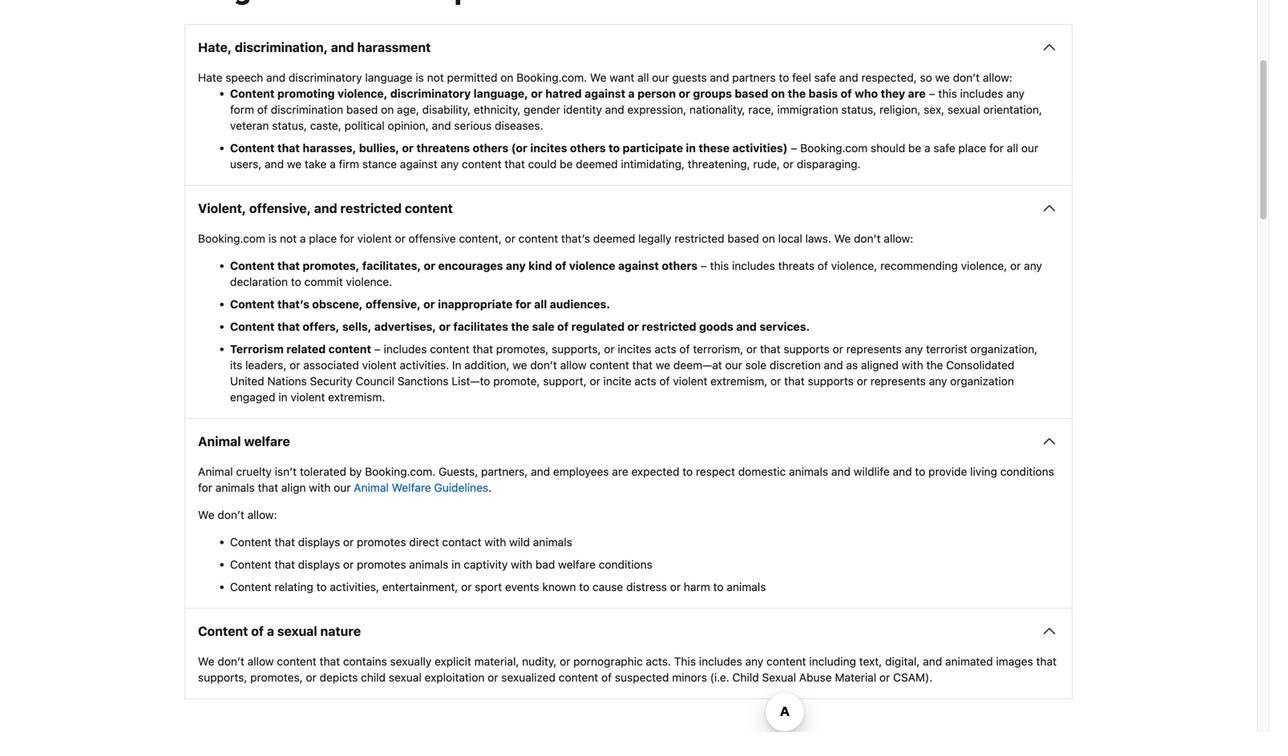 Task type: vqa. For each thing, say whether or not it's contained in the screenshot.
left 'not'
yes



Task type: describe. For each thing, give the bounding box(es) containing it.
content up sexual
[[767, 656, 806, 669]]

deemed inside – booking.com should be a safe place for all our users, and we take a firm stance against any content that could be deemed intimidating, threatening, rude, or disparaging.
[[576, 158, 618, 171]]

– for content that promotes, facilitates, or encourages any kind of violence against others
[[701, 259, 707, 273]]

the inside hate, discrimination, and harassment element
[[788, 87, 806, 100]]

our inside – booking.com should be a safe place for all our users, and we take a firm stance against any content that could be deemed intimidating, threatening, rude, or disparaging.
[[1021, 142, 1039, 155]]

disability,
[[422, 103, 471, 116]]

1 vertical spatial that's
[[277, 298, 309, 311]]

and right partners, on the left
[[531, 466, 550, 479]]

place inside violent, offensive, and restricted content element
[[309, 232, 337, 245]]

a left firm
[[330, 158, 336, 171]]

with up events
[[511, 559, 533, 572]]

1 vertical spatial restricted
[[675, 232, 725, 245]]

violent up council
[[362, 359, 397, 372]]

– for terrorism related content
[[374, 343, 381, 356]]

with left the wild
[[485, 536, 506, 549]]

to left provide
[[915, 466, 926, 479]]

don't inside – includes content that promotes, supports, or incites acts of terrorism, or that supports or represents any terrorist organization, its leaders, or associated violent activities. in addition, we don't allow content that we deem—at our sole discretion and as aligned with the consolidated united nations security council sanctions list—to promote, support, or incite acts of violent extremism, or that supports or represents any organization engaged in violent extremism.
[[530, 359, 557, 372]]

on up the race,
[[771, 87, 785, 100]]

support,
[[543, 375, 587, 388]]

participate
[[623, 142, 683, 155]]

this
[[674, 656, 696, 669]]

1 horizontal spatial all
[[638, 71, 649, 84]]

content for content that offers, sells, advertises, or facilitates the sale of regulated or restricted goods and services.
[[230, 320, 275, 334]]

violence.
[[346, 275, 392, 289]]

don't inside hate, discrimination, and harassment element
[[953, 71, 980, 84]]

and up groups
[[710, 71, 729, 84]]

expected
[[631, 466, 680, 479]]

known
[[542, 581, 576, 594]]

disparaging.
[[797, 158, 861, 171]]

encourages
[[438, 259, 503, 273]]

services.
[[760, 320, 810, 334]]

relating
[[275, 581, 313, 594]]

and right wildlife
[[893, 466, 912, 479]]

discriminatory for and
[[289, 71, 362, 84]]

we don't allow content that contains sexually explicit material, nudity, or pornographic acts. this includes any content including text, digital, and animated images that supports, promotes, or depicts child sexual exploitation or sexualized content of suspected minors (i.e. child sexual abuse material or csam).
[[198, 656, 1057, 685]]

to left respect
[[683, 466, 693, 479]]

orientation,
[[983, 103, 1042, 116]]

we don't allow:
[[198, 509, 277, 522]]

don't inside animal welfare element
[[218, 509, 244, 522]]

content that offers, sells, advertises, or facilitates the sale of regulated or restricted goods and services.
[[230, 320, 810, 334]]

activities,
[[330, 581, 379, 594]]

veteran
[[230, 119, 269, 132]]

guests
[[672, 71, 707, 84]]

exploitation
[[425, 672, 485, 685]]

audiences.
[[550, 298, 610, 311]]

violent, offensive, and restricted content button
[[198, 199, 1059, 218]]

restricted inside "dropdown button"
[[340, 201, 402, 216]]

they
[[881, 87, 905, 100]]

1 vertical spatial represents
[[871, 375, 926, 388]]

content up in
[[430, 343, 470, 356]]

terrorism
[[230, 343, 284, 356]]

local
[[778, 232, 802, 245]]

of inside we don't allow content that contains sexually explicit material, nudity, or pornographic acts. this includes any content including text, digital, and animated images that supports, promotes, or depicts child sexual exploitation or sexualized content of suspected minors (i.e. child sexual abuse material or csam).
[[601, 672, 612, 685]]

we inside violent, offensive, and restricted content element
[[834, 232, 851, 245]]

form
[[230, 103, 254, 116]]

violence, inside hate, discrimination, and harassment element
[[338, 87, 388, 100]]

includes inside – this includes any form of discrimination based on age, disability, ethnicity, gender identity and expression, nationality, race, immigration status, religion, sex, sexual orientation, veteran status, caste, political opinion, and serious diseases.
[[960, 87, 1003, 100]]

text,
[[859, 656, 882, 669]]

users,
[[230, 158, 262, 171]]

extremism.
[[328, 391, 385, 404]]

content down pornographic
[[559, 672, 598, 685]]

don't inside we don't allow content that contains sexually explicit material, nudity, or pornographic acts. this includes any content including text, digital, and animated images that supports, promotes, or depicts child sexual exploitation or sexualized content of suspected minors (i.e. child sexual abuse material or csam).
[[218, 656, 244, 669]]

offensive
[[409, 232, 456, 245]]

for down "violent, offensive, and restricted content"
[[340, 232, 354, 245]]

who
[[855, 87, 878, 100]]

distress
[[626, 581, 667, 594]]

animal for animal welfare
[[198, 434, 241, 449]]

could
[[528, 158, 557, 171]]

with inside animal cruelty isn't tolerated by booking.com. guests, partners, and employees are expected to respect domestic animals and wildlife and to provide living conditions for animals that align with our
[[309, 482, 331, 495]]

place inside – booking.com should be a safe place for all our users, and we take a firm stance against any content that could be deemed intimidating, threatening, rude, or disparaging.
[[958, 142, 986, 155]]

promoting
[[277, 87, 335, 100]]

nudity,
[[522, 656, 557, 669]]

incites inside hate, discrimination, and harassment element
[[530, 142, 567, 155]]

content,
[[459, 232, 502, 245]]

by
[[349, 466, 362, 479]]

for inside – booking.com should be a safe place for all our users, and we take a firm stance against any content that could be deemed intimidating, threatening, rude, or disparaging.
[[990, 142, 1004, 155]]

deem—at
[[674, 359, 722, 372]]

in inside animal welfare element
[[452, 559, 461, 572]]

0 vertical spatial status,
[[841, 103, 877, 116]]

pornographic
[[573, 656, 643, 669]]

1 vertical spatial status,
[[272, 119, 307, 132]]

sells,
[[342, 320, 372, 334]]

our inside – includes content that promotes, supports, or incites acts of terrorism, or that supports or represents any terrorist organization, its leaders, or associated violent activities. in addition, we don't allow content that we deem—at our sole discretion and as aligned with the consolidated united nations security council sanctions list—to promote, support, or incite acts of violent extremism, or that supports or represents any organization engaged in violent extremism.
[[725, 359, 742, 372]]

0 vertical spatial promotes,
[[303, 259, 360, 273]]

we inside we don't allow content that contains sexually explicit material, nudity, or pornographic acts. this includes any content including text, digital, and animated images that supports, promotes, or depicts child sexual exploitation or sexualized content of suspected minors (i.e. child sexual abuse material or csam).
[[198, 656, 215, 669]]

booking.com inside – booking.com should be a safe place for all our users, and we take a firm stance against any content that could be deemed intimidating, threatening, rude, or disparaging.
[[800, 142, 868, 155]]

are inside animal cruelty isn't tolerated by booking.com. guests, partners, and employees are expected to respect domestic animals and wildlife and to provide living conditions for animals that align with our
[[612, 466, 628, 479]]

csam).
[[893, 672, 933, 685]]

and left wildlife
[[831, 466, 851, 479]]

animated
[[945, 656, 993, 669]]

promotes for animals
[[357, 559, 406, 572]]

content of a sexual nature button
[[198, 622, 1059, 642]]

– booking.com should be a safe place for all our users, and we take a firm stance against any content that could be deemed intimidating, threatening, rude, or disparaging.
[[230, 142, 1039, 171]]

includes inside – this includes threats of violence, recommending violence, or any declaration to commit violence.
[[732, 259, 775, 273]]

supports, inside – includes content that promotes, supports, or incites acts of terrorism, or that supports or represents any terrorist organization, its leaders, or associated violent activities. in addition, we don't allow content that we deem—at our sole discretion and as aligned with the consolidated united nations security council sanctions list—to promote, support, or incite acts of violent extremism, or that supports or represents any organization engaged in violent extremism.
[[552, 343, 601, 356]]

1 horizontal spatial others
[[570, 142, 606, 155]]

booking.com inside violent, offensive, and restricted content element
[[198, 232, 265, 245]]

0 vertical spatial be
[[908, 142, 922, 155]]

against inside violent, offensive, and restricted content element
[[618, 259, 659, 273]]

all inside violent, offensive, and restricted content element
[[534, 298, 547, 311]]

(or
[[511, 142, 528, 155]]

that inside – booking.com should be a safe place for all our users, and we take a firm stance against any content that could be deemed intimidating, threatening, rude, or disparaging.
[[505, 158, 525, 171]]

against inside – booking.com should be a safe place for all our users, and we take a firm stance against any content that could be deemed intimidating, threatening, rude, or disparaging.
[[400, 158, 438, 171]]

inappropriate
[[438, 298, 513, 311]]

discretion
[[770, 359, 821, 372]]

and inside – includes content that promotes, supports, or incites acts of terrorism, or that supports or represents any terrorist organization, its leaders, or associated violent activities. in addition, we don't allow content that we deem—at our sole discretion and as aligned with the consolidated united nations security council sanctions list—to promote, support, or incite acts of violent extremism, or that supports or represents any organization engaged in violent extremism.
[[824, 359, 843, 372]]

based inside violent, offensive, and restricted content element
[[728, 232, 759, 245]]

animals down direct
[[409, 559, 449, 572]]

to left participate
[[609, 142, 620, 155]]

to inside – this includes threats of violence, recommending violence, or any declaration to commit violence.
[[291, 275, 301, 289]]

promotes, inside – includes content that promotes, supports, or incites acts of terrorism, or that supports or represents any terrorist organization, its leaders, or associated violent activities. in addition, we don't allow content that we deem—at our sole discretion and as aligned with the consolidated united nations security council sanctions list—to promote, support, or incite acts of violent extremism, or that supports or represents any organization engaged in violent extremism.
[[496, 343, 549, 356]]

this for violent, offensive, and restricted content
[[710, 259, 729, 273]]

rude,
[[753, 158, 780, 171]]

content for content that's obscene, offensive, or inappropriate for all audiences.
[[230, 298, 275, 311]]

based inside – this includes any form of discrimination based on age, disability, ethnicity, gender identity and expression, nationality, race, immigration status, religion, sex, sexual orientation, veteran status, caste, political opinion, and serious diseases.
[[346, 103, 378, 116]]

and down discrimination,
[[266, 71, 286, 84]]

to right relating
[[316, 581, 327, 594]]

council
[[356, 375, 394, 388]]

and inside – booking.com should be a safe place for all our users, and we take a firm stance against any content that could be deemed intimidating, threatening, rude, or disparaging.
[[265, 158, 284, 171]]

we inside hate, discrimination, and harassment element
[[590, 71, 607, 84]]

(i.e.
[[710, 672, 730, 685]]

respected,
[[862, 71, 917, 84]]

entertainment,
[[382, 581, 458, 594]]

0 vertical spatial in
[[686, 142, 696, 155]]

don't right laws.
[[854, 232, 881, 245]]

allow inside – includes content that promotes, supports, or incites acts of terrorism, or that supports or represents any terrorist organization, its leaders, or associated violent activities. in addition, we don't allow content that we deem—at our sole discretion and as aligned with the consolidated united nations security council sanctions list—to promote, support, or incite acts of violent extremism, or that supports or represents any organization engaged in violent extremism.
[[560, 359, 587, 372]]

includes inside – includes content that promotes, supports, or incites acts of terrorism, or that supports or represents any terrorist organization, its leaders, or associated violent activities. in addition, we don't allow content that we deem—at our sole discretion and as aligned with the consolidated united nations security council sanctions list—to promote, support, or incite acts of violent extremism, or that supports or represents any organization engaged in violent extremism.
[[384, 343, 427, 356]]

discrimination,
[[235, 40, 328, 55]]

not inside violent, offensive, and restricted content element
[[280, 232, 297, 245]]

content for content relating to activities, entertainment, or sport events known to cause distress or harm to animals
[[230, 581, 272, 594]]

to left cause
[[579, 581, 590, 594]]

depicts
[[320, 672, 358, 685]]

we inside – booking.com should be a safe place for all our users, and we take a firm stance against any content that could be deemed intimidating, threatening, rude, or disparaging.
[[287, 158, 302, 171]]

1 horizontal spatial welfare
[[558, 559, 596, 572]]

united
[[230, 375, 264, 388]]

sexualized
[[501, 672, 556, 685]]

including
[[809, 656, 856, 669]]

in inside – includes content that promotes, supports, or incites acts of terrorism, or that supports or represents any terrorist organization, its leaders, or associated violent activities. in addition, we don't allow content that we deem—at our sole discretion and as aligned with the consolidated united nations security council sanctions list—to promote, support, or incite acts of violent extremism, or that supports or represents any organization engaged in violent extremism.
[[278, 391, 288, 404]]

religion,
[[880, 103, 921, 116]]

on left local
[[762, 232, 775, 245]]

0 vertical spatial against
[[585, 87, 626, 100]]

allow inside we don't allow content that contains sexually explicit material, nudity, or pornographic acts. this includes any content including text, digital, and animated images that supports, promotes, or depicts child sexual exploitation or sexualized content of suspected minors (i.e. child sexual abuse material or csam).
[[247, 656, 274, 669]]

extremism,
[[711, 375, 768, 388]]

safe inside – booking.com should be a safe place for all our users, and we take a firm stance against any content that could be deemed intimidating, threatening, rude, or disparaging.
[[934, 142, 955, 155]]

violent down the deem—at
[[673, 375, 708, 388]]

animals up the bad on the left bottom of the page
[[533, 536, 572, 549]]

consolidated
[[946, 359, 1015, 372]]

0 vertical spatial safe
[[814, 71, 836, 84]]

we left the deem—at
[[656, 359, 670, 372]]

bad
[[536, 559, 555, 572]]

animals right domestic
[[789, 466, 828, 479]]

identity
[[563, 103, 602, 116]]

firm
[[339, 158, 359, 171]]

want
[[610, 71, 635, 84]]

any inside – this includes threats of violence, recommending violence, or any declaration to commit violence.
[[1024, 259, 1042, 273]]

offers,
[[303, 320, 340, 334]]

language
[[365, 71, 413, 84]]

threatens
[[416, 142, 470, 155]]

or inside – this includes threats of violence, recommending violence, or any declaration to commit violence.
[[1010, 259, 1021, 273]]

leaders,
[[245, 359, 287, 372]]

diseases.
[[495, 119, 543, 132]]

guests,
[[439, 466, 478, 479]]

on up language,
[[501, 71, 513, 84]]

sale
[[532, 320, 555, 334]]

legally
[[638, 232, 672, 245]]

1 vertical spatial the
[[511, 320, 529, 334]]

others inside violent, offensive, and restricted content element
[[662, 259, 698, 273]]

these
[[699, 142, 730, 155]]

nations
[[267, 375, 307, 388]]

violent, offensive, and restricted content
[[198, 201, 453, 216]]

violent up facilitates,
[[357, 232, 392, 245]]

0 vertical spatial that's
[[561, 232, 590, 245]]

welfare inside dropdown button
[[244, 434, 290, 449]]

hatred
[[545, 87, 582, 100]]

are inside hate, discrimination, and harassment element
[[908, 87, 926, 100]]

or inside – booking.com should be a safe place for all our users, and we take a firm stance against any content that could be deemed intimidating, threatening, rude, or disparaging.
[[783, 158, 794, 171]]

booking.com is not a place for violent or offensive content, or content that's deemed legally restricted based on local laws. we don't allow:
[[198, 232, 913, 245]]

sex,
[[924, 103, 945, 116]]

events
[[505, 581, 539, 594]]

direct
[[409, 536, 439, 549]]



Task type: locate. For each thing, give the bounding box(es) containing it.
2 vertical spatial promotes,
[[250, 672, 303, 685]]

not inside hate, discrimination, and harassment element
[[427, 71, 444, 84]]

and up 'who'
[[839, 71, 859, 84]]

0 vertical spatial sexual
[[948, 103, 980, 116]]

and down take
[[314, 201, 337, 216]]

1 vertical spatial sexual
[[277, 624, 317, 640]]

violence
[[569, 259, 615, 273]]

1 vertical spatial all
[[1007, 142, 1018, 155]]

of inside – this includes any form of discrimination based on age, disability, ethnicity, gender identity and expression, nationality, race, immigration status, religion, sex, sexual orientation, veteran status, caste, political opinion, and serious diseases.
[[257, 103, 268, 116]]

0 vertical spatial is
[[416, 71, 424, 84]]

content inside violent, offensive, and restricted content "dropdown button"
[[405, 201, 453, 216]]

that's up offers,
[[277, 298, 309, 311]]

safe up 'basis'
[[814, 71, 836, 84]]

welfare up cruelty
[[244, 434, 290, 449]]

0 horizontal spatial discriminatory
[[289, 71, 362, 84]]

incite
[[603, 375, 632, 388]]

any inside we don't allow content that contains sexually explicit material, nudity, or pornographic acts. this includes any content including text, digital, and animated images that supports, promotes, or depicts child sexual exploitation or sexualized content of suspected minors (i.e. child sexual abuse material or csam).
[[745, 656, 764, 669]]

sexual inside we don't allow content that contains sexually explicit material, nudity, or pornographic acts. this includes any content including text, digital, and animated images that supports, promotes, or depicts child sexual exploitation or sexualized content of suspected minors (i.e. child sexual abuse material or csam).
[[389, 672, 422, 685]]

restricted right legally
[[675, 232, 725, 245]]

on inside – this includes any form of discrimination based on age, disability, ethnicity, gender identity and expression, nationality, race, immigration status, religion, sex, sexual orientation, veteran status, caste, political opinion, and serious diseases.
[[381, 103, 394, 116]]

this inside – this includes any form of discrimination based on age, disability, ethnicity, gender identity and expression, nationality, race, immigration status, religion, sex, sexual orientation, veteran status, caste, political opinion, and serious diseases.
[[938, 87, 957, 100]]

all inside – booking.com should be a safe place for all our users, and we take a firm stance against any content that could be deemed intimidating, threatening, rude, or disparaging.
[[1007, 142, 1018, 155]]

and right 'users,'
[[265, 158, 284, 171]]

discriminatory
[[289, 71, 362, 84], [390, 87, 471, 100]]

associated
[[303, 359, 359, 372]]

1 promotes from the top
[[357, 536, 406, 549]]

this for hate, discrimination, and harassment
[[938, 87, 957, 100]]

0 horizontal spatial this
[[710, 259, 729, 273]]

0 vertical spatial promotes
[[357, 536, 406, 549]]

for inside animal cruelty isn't tolerated by booking.com. guests, partners, and employees are expected to respect domestic animals and wildlife and to provide living conditions for animals that align with our
[[198, 482, 212, 495]]

1 vertical spatial place
[[309, 232, 337, 245]]

1 horizontal spatial offensive,
[[366, 298, 421, 311]]

animal inside animal cruelty isn't tolerated by booking.com. guests, partners, and employees are expected to respect domestic animals and wildlife and to provide living conditions for animals that align with our
[[198, 466, 233, 479]]

content for content of a sexual nature
[[198, 624, 248, 640]]

1 horizontal spatial this
[[938, 87, 957, 100]]

2 vertical spatial animal
[[354, 482, 389, 495]]

2 horizontal spatial all
[[1007, 142, 1018, 155]]

0 vertical spatial based
[[735, 87, 769, 100]]

animal down by
[[354, 482, 389, 495]]

0 vertical spatial place
[[958, 142, 986, 155]]

1 vertical spatial offensive,
[[366, 298, 421, 311]]

others down legally
[[662, 259, 698, 273]]

booking.com. up welfare
[[365, 466, 436, 479]]

terrorism related content
[[230, 343, 371, 356]]

in down contact
[[452, 559, 461, 572]]

place down "violent, offensive, and restricted content"
[[309, 232, 337, 245]]

1 horizontal spatial violence,
[[831, 259, 877, 273]]

promotes, down content that offers, sells, advertises, or facilitates the sale of regulated or restricted goods and services.
[[496, 343, 549, 356]]

political
[[344, 119, 385, 132]]

0 horizontal spatial place
[[309, 232, 337, 245]]

allow: inside hate, discrimination, and harassment element
[[983, 71, 1013, 84]]

incites up could
[[530, 142, 567, 155]]

0 vertical spatial displays
[[298, 536, 340, 549]]

hate, discrimination, and harassment element
[[198, 57, 1059, 172]]

1 vertical spatial promotes,
[[496, 343, 549, 356]]

we right the so
[[935, 71, 950, 84]]

content down content of a sexual nature
[[277, 656, 317, 669]]

supports, down regulated at top left
[[552, 343, 601, 356]]

guidelines
[[434, 482, 488, 495]]

all up sale
[[534, 298, 547, 311]]

harassment
[[357, 40, 431, 55]]

1 horizontal spatial booking.com
[[800, 142, 868, 155]]

1 vertical spatial promotes
[[357, 559, 406, 572]]

1 horizontal spatial be
[[908, 142, 922, 155]]

0 horizontal spatial booking.com.
[[365, 466, 436, 479]]

displays for content that displays or promotes animals in captivity with bad welfare conditions
[[298, 559, 340, 572]]

– right activities)
[[791, 142, 797, 155]]

displays for content that displays or promotes direct contact with wild animals
[[298, 536, 340, 549]]

0 horizontal spatial allow:
[[247, 509, 277, 522]]

regulated
[[571, 320, 625, 334]]

of inside dropdown button
[[251, 624, 264, 640]]

offensive, inside violent, offensive, and restricted content element
[[366, 298, 421, 311]]

facilitates,
[[362, 259, 421, 273]]

includes left threats
[[732, 259, 775, 273]]

2 vertical spatial allow:
[[247, 509, 277, 522]]

hate, discrimination, and harassment button
[[198, 38, 1059, 57]]

animal welfare button
[[198, 432, 1059, 451]]

and up "csam)."
[[923, 656, 942, 669]]

2 vertical spatial sexual
[[389, 672, 422, 685]]

0 vertical spatial incites
[[530, 142, 567, 155]]

with
[[902, 359, 923, 372], [309, 482, 331, 495], [485, 536, 506, 549], [511, 559, 533, 572]]

0 vertical spatial conditions
[[1000, 466, 1054, 479]]

– inside – this includes any form of discrimination based on age, disability, ethnicity, gender identity and expression, nationality, race, immigration status, religion, sex, sexual orientation, veteran status, caste, political opinion, and serious diseases.
[[929, 87, 935, 100]]

1 horizontal spatial status,
[[841, 103, 877, 116]]

0 vertical spatial the
[[788, 87, 806, 100]]

content for content that displays or promotes animals in captivity with bad welfare conditions
[[230, 559, 272, 572]]

booking.com up disparaging. at right top
[[800, 142, 868, 155]]

deemed down violent, offensive, and restricted content "dropdown button"
[[593, 232, 635, 245]]

status, down 'discrimination'
[[272, 119, 307, 132]]

0 vertical spatial restricted
[[340, 201, 402, 216]]

0 horizontal spatial is
[[268, 232, 277, 245]]

1 vertical spatial be
[[560, 158, 573, 171]]

for up content that offers, sells, advertises, or facilitates the sale of regulated or restricted goods and services.
[[516, 298, 531, 311]]

sexual
[[948, 103, 980, 116], [277, 624, 317, 640], [389, 672, 422, 685]]

content that's obscene, offensive, or inappropriate for all audiences.
[[230, 298, 610, 311]]

restricted down the stance
[[340, 201, 402, 216]]

animal for animal cruelty isn't tolerated by booking.com. guests, partners, and employees are expected to respect domestic animals and wildlife and to provide living conditions for animals that align with our
[[198, 466, 233, 479]]

for up we don't allow:
[[198, 482, 212, 495]]

– up "goods"
[[701, 259, 707, 273]]

content
[[230, 87, 275, 100], [230, 142, 275, 155], [230, 259, 275, 273], [230, 298, 275, 311], [230, 320, 275, 334], [230, 536, 272, 549], [230, 559, 272, 572], [230, 581, 272, 594], [198, 624, 248, 640]]

animals down cruelty
[[215, 482, 255, 495]]

safe down sex,
[[934, 142, 955, 155]]

on
[[501, 71, 513, 84], [771, 87, 785, 100], [381, 103, 394, 116], [762, 232, 775, 245]]

1 horizontal spatial discriminatory
[[390, 87, 471, 100]]

on left age,
[[381, 103, 394, 116]]

includes
[[960, 87, 1003, 100], [732, 259, 775, 273], [384, 343, 427, 356], [699, 656, 742, 669]]

or
[[531, 87, 543, 100], [679, 87, 690, 100], [402, 142, 414, 155], [783, 158, 794, 171], [395, 232, 406, 245], [505, 232, 516, 245], [424, 259, 435, 273], [1010, 259, 1021, 273], [424, 298, 435, 311], [439, 320, 451, 334], [627, 320, 639, 334], [604, 343, 615, 356], [746, 343, 757, 356], [833, 343, 843, 356], [290, 359, 300, 372], [590, 375, 600, 388], [771, 375, 781, 388], [857, 375, 868, 388], [343, 536, 354, 549], [343, 559, 354, 572], [461, 581, 472, 594], [670, 581, 681, 594], [560, 656, 570, 669], [306, 672, 317, 685], [488, 672, 498, 685], [880, 672, 890, 685]]

deemed inside violent, offensive, and restricted content element
[[593, 232, 635, 245]]

wildlife
[[854, 466, 890, 479]]

child
[[361, 672, 386, 685]]

facilitates
[[453, 320, 508, 334]]

1 vertical spatial supports
[[808, 375, 854, 388]]

1 horizontal spatial in
[[452, 559, 461, 572]]

promotes for direct
[[357, 536, 406, 549]]

1 vertical spatial in
[[278, 391, 288, 404]]

isn't
[[275, 466, 297, 479]]

0 vertical spatial supports,
[[552, 343, 601, 356]]

1 vertical spatial this
[[710, 259, 729, 273]]

1 horizontal spatial supports,
[[552, 343, 601, 356]]

content down sells,
[[328, 343, 371, 356]]

content inside dropdown button
[[198, 624, 248, 640]]

of
[[841, 87, 852, 100], [257, 103, 268, 116], [555, 259, 566, 273], [818, 259, 828, 273], [557, 320, 569, 334], [680, 343, 690, 356], [660, 375, 670, 388], [251, 624, 264, 640], [601, 672, 612, 685]]

2 vertical spatial restricted
[[642, 320, 696, 334]]

0 horizontal spatial the
[[511, 320, 529, 334]]

against down legally
[[618, 259, 659, 273]]

don't up support, in the left bottom of the page
[[530, 359, 557, 372]]

addition,
[[465, 359, 510, 372]]

declaration
[[230, 275, 288, 289]]

.
[[488, 482, 492, 495]]

is right language
[[416, 71, 424, 84]]

animal cruelty isn't tolerated by booking.com. guests, partners, and employees are expected to respect domestic animals and wildlife and to provide living conditions for animals that align with our
[[198, 466, 1054, 495]]

content inside – booking.com should be a safe place for all our users, and we take a firm stance against any content that could be deemed intimidating, threatening, rude, or disparaging.
[[462, 158, 502, 171]]

place
[[958, 142, 986, 155], [309, 232, 337, 245]]

and right the identity
[[605, 103, 624, 116]]

0 horizontal spatial booking.com
[[198, 232, 265, 245]]

activities.
[[400, 359, 449, 372]]

content of a sexual nature element
[[198, 642, 1059, 686]]

abuse
[[799, 672, 832, 685]]

0 horizontal spatial all
[[534, 298, 547, 311]]

that's up violence
[[561, 232, 590, 245]]

0 horizontal spatial are
[[612, 466, 628, 479]]

sexually
[[390, 656, 432, 669]]

are
[[908, 87, 926, 100], [612, 466, 628, 479]]

don't right the so
[[953, 71, 980, 84]]

1 vertical spatial animal
[[198, 466, 233, 479]]

discriminatory up disability,
[[390, 87, 471, 100]]

caste,
[[310, 119, 341, 132]]

and down disability,
[[432, 119, 451, 132]]

booking.com. up hatred
[[517, 71, 587, 84]]

aligned
[[861, 359, 899, 372]]

1 horizontal spatial incites
[[618, 343, 652, 356]]

2 promotes from the top
[[357, 559, 406, 572]]

race,
[[748, 103, 774, 116]]

includes up (i.e.
[[699, 656, 742, 669]]

the down feel
[[788, 87, 806, 100]]

incites inside – includes content that promotes, supports, or incites acts of terrorism, or that supports or represents any terrorist organization, its leaders, or associated violent activities. in addition, we don't allow content that we deem—at our sole discretion and as aligned with the consolidated united nations security council sanctions list—to promote, support, or incite acts of violent extremism, or that supports or represents any organization engaged in violent extremism.
[[618, 343, 652, 356]]

that inside animal cruelty isn't tolerated by booking.com. guests, partners, and employees are expected to respect domestic animals and wildlife and to provide living conditions for animals that align with our
[[258, 482, 278, 495]]

don't down content of a sexual nature
[[218, 656, 244, 669]]

we
[[935, 71, 950, 84], [287, 158, 302, 171], [513, 359, 527, 372], [656, 359, 670, 372]]

discriminatory up promoting in the left of the page
[[289, 71, 362, 84]]

promotes, inside we don't allow content that contains sexually explicit material, nudity, or pornographic acts. this includes any content including text, digital, and animated images that supports, promotes, or depicts child sexual exploitation or sexualized content of suspected minors (i.e. child sexual abuse material or csam).
[[250, 672, 303, 685]]

– for content promoting violence, discriminatory language, or hatred against a person or groups based on the basis of who they are
[[929, 87, 935, 100]]

0 horizontal spatial allow
[[247, 656, 274, 669]]

booking.com.
[[517, 71, 587, 84], [365, 466, 436, 479]]

any inside – this includes any form of discrimination based on age, disability, ethnicity, gender identity and expression, nationality, race, immigration status, religion, sex, sexual orientation, veteran status, caste, political opinion, and serious diseases.
[[1006, 87, 1025, 100]]

kind
[[529, 259, 552, 273]]

be
[[908, 142, 922, 155], [560, 158, 573, 171]]

living
[[970, 466, 997, 479]]

in down nations
[[278, 391, 288, 404]]

age,
[[397, 103, 419, 116]]

are down "animal welfare" dropdown button
[[612, 466, 628, 479]]

– for content that harasses, bullies, or threatens others (or incites others to participate in these activities)
[[791, 142, 797, 155]]

material
[[835, 672, 877, 685]]

employees
[[553, 466, 609, 479]]

and inside "dropdown button"
[[314, 201, 337, 216]]

any inside – booking.com should be a safe place for all our users, and we take a firm stance against any content that could be deemed intimidating, threatening, rude, or disparaging.
[[441, 158, 459, 171]]

0 horizontal spatial welfare
[[244, 434, 290, 449]]

0 horizontal spatial sexual
[[277, 624, 317, 640]]

1 horizontal spatial allow:
[[884, 232, 913, 245]]

includes inside we don't allow content that contains sexually explicit material, nudity, or pornographic acts. this includes any content including text, digital, and animated images that supports, promotes, or depicts child sexual exploitation or sexualized content of suspected minors (i.e. child sexual abuse material or csam).
[[699, 656, 742, 669]]

1 horizontal spatial the
[[788, 87, 806, 100]]

be right should
[[908, 142, 922, 155]]

speech
[[226, 71, 263, 84]]

to right the harm
[[713, 581, 724, 594]]

content up kind
[[519, 232, 558, 245]]

content for content that harasses, bullies, or threatens others (or incites others to participate in these activities)
[[230, 142, 275, 155]]

1 horizontal spatial sexual
[[389, 672, 422, 685]]

the
[[788, 87, 806, 100], [511, 320, 529, 334], [927, 359, 943, 372]]

2 displays from the top
[[298, 559, 340, 572]]

deemed right could
[[576, 158, 618, 171]]

contact
[[442, 536, 482, 549]]

0 vertical spatial supports
[[784, 343, 830, 356]]

offensive, up advertises,
[[366, 298, 421, 311]]

to left feel
[[779, 71, 789, 84]]

domestic
[[738, 466, 786, 479]]

1 horizontal spatial allow
[[560, 359, 587, 372]]

0 horizontal spatial safe
[[814, 71, 836, 84]]

2 vertical spatial in
[[452, 559, 461, 572]]

minors
[[672, 672, 707, 685]]

based up political in the left of the page
[[346, 103, 378, 116]]

is
[[416, 71, 424, 84], [268, 232, 277, 245]]

we up promote,
[[513, 359, 527, 372]]

violence, down language
[[338, 87, 388, 100]]

this up sex,
[[938, 87, 957, 100]]

1 displays from the top
[[298, 536, 340, 549]]

respect
[[696, 466, 735, 479]]

– up sex,
[[929, 87, 935, 100]]

acts.
[[646, 656, 671, 669]]

acts up the deem—at
[[655, 343, 677, 356]]

0 horizontal spatial others
[[473, 142, 509, 155]]

conditions inside animal cruelty isn't tolerated by booking.com. guests, partners, and employees are expected to respect domestic animals and wildlife and to provide living conditions for animals that align with our
[[1000, 466, 1054, 479]]

hate speech and discriminatory language is not permitted on booking.com. we want all our guests and partners to feel safe and respected, so we don't allow:
[[198, 71, 1013, 84]]

0 vertical spatial are
[[908, 87, 926, 100]]

animal welfare element
[[198, 451, 1059, 596]]

content up offensive at the top of page
[[405, 201, 453, 216]]

allow: down cruelty
[[247, 509, 277, 522]]

cruelty
[[236, 466, 272, 479]]

incites up incite
[[618, 343, 652, 356]]

1 horizontal spatial not
[[427, 71, 444, 84]]

0 horizontal spatial incites
[[530, 142, 567, 155]]

allow up support, in the left bottom of the page
[[560, 359, 587, 372]]

this up "goods"
[[710, 259, 729, 273]]

0 horizontal spatial offensive,
[[249, 201, 311, 216]]

as
[[846, 359, 858, 372]]

is inside violent, offensive, and restricted content element
[[268, 232, 277, 245]]

list—to
[[452, 375, 490, 388]]

not up disability,
[[427, 71, 444, 84]]

2 horizontal spatial violence,
[[961, 259, 1007, 273]]

1 horizontal spatial is
[[416, 71, 424, 84]]

violent, offensive, and restricted content element
[[198, 218, 1059, 406]]

is up 'declaration'
[[268, 232, 277, 245]]

with inside – includes content that promotes, supports, or incites acts of terrorism, or that supports or represents any terrorist organization, its leaders, or associated violent activities. in addition, we don't allow content that we deem—at our sole discretion and as aligned with the consolidated united nations security council sanctions list—to promote, support, or incite acts of violent extremism, or that supports or represents any organization engaged in violent extremism.
[[902, 359, 923, 372]]

1 vertical spatial supports,
[[198, 672, 247, 685]]

welfare up known
[[558, 559, 596, 572]]

a inside dropdown button
[[267, 624, 274, 640]]

violent down nations
[[291, 391, 325, 404]]

we left take
[[287, 158, 302, 171]]

content for content promoting violence, discriminatory language, or hatred against a person or groups based on the basis of who they are
[[230, 87, 275, 100]]

2 horizontal spatial in
[[686, 142, 696, 155]]

place down orientation, on the right top of page
[[958, 142, 986, 155]]

safe
[[814, 71, 836, 84], [934, 142, 955, 155]]

0 vertical spatial offensive,
[[249, 201, 311, 216]]

0 horizontal spatial in
[[278, 391, 288, 404]]

in
[[452, 359, 462, 372]]

sexual inside dropdown button
[[277, 624, 317, 640]]

booking.com. inside hate, discrimination, and harassment element
[[517, 71, 587, 84]]

this
[[938, 87, 957, 100], [710, 259, 729, 273]]

others
[[473, 142, 509, 155], [570, 142, 606, 155], [662, 259, 698, 273]]

1 vertical spatial not
[[280, 232, 297, 245]]

0 horizontal spatial conditions
[[599, 559, 653, 572]]

supports, inside we don't allow content that contains sexually explicit material, nudity, or pornographic acts. this includes any content including text, digital, and animated images that supports, promotes, or depicts child sexual exploitation or sexualized content of suspected minors (i.e. child sexual abuse material or csam).
[[198, 672, 247, 685]]

based
[[735, 87, 769, 100], [346, 103, 378, 116], [728, 232, 759, 245]]

a left nature
[[267, 624, 274, 640]]

content for content that promotes, facilitates, or encourages any kind of violence against others
[[230, 259, 275, 273]]

restricted left "goods"
[[642, 320, 696, 334]]

of inside – this includes threats of violence, recommending violence, or any declaration to commit violence.
[[818, 259, 828, 273]]

0 vertical spatial allow:
[[983, 71, 1013, 84]]

0 horizontal spatial be
[[560, 158, 573, 171]]

a down sex,
[[925, 142, 931, 155]]

goods
[[699, 320, 733, 334]]

1 vertical spatial safe
[[934, 142, 955, 155]]

allow: inside animal welfare element
[[247, 509, 277, 522]]

offensive,
[[249, 201, 311, 216], [366, 298, 421, 311]]

allow: inside violent, offensive, and restricted content element
[[884, 232, 913, 245]]

2 horizontal spatial sexual
[[948, 103, 980, 116]]

content of a sexual nature
[[198, 624, 361, 640]]

animal inside dropdown button
[[198, 434, 241, 449]]

for down orientation, on the right top of page
[[990, 142, 1004, 155]]

2 vertical spatial all
[[534, 298, 547, 311]]

conditions up cause
[[599, 559, 653, 572]]

the left sale
[[511, 320, 529, 334]]

1 horizontal spatial safe
[[934, 142, 955, 155]]

0 vertical spatial welfare
[[244, 434, 290, 449]]

content up incite
[[590, 359, 629, 372]]

partners
[[732, 71, 776, 84]]

0 vertical spatial booking.com.
[[517, 71, 587, 84]]

and inside dropdown button
[[331, 40, 354, 55]]

conditions right living
[[1000, 466, 1054, 479]]

supports
[[784, 343, 830, 356], [808, 375, 854, 388]]

terrorism,
[[693, 343, 743, 356]]

that's
[[561, 232, 590, 245], [277, 298, 309, 311]]

others down serious
[[473, 142, 509, 155]]

in left "these"
[[686, 142, 696, 155]]

any
[[1006, 87, 1025, 100], [441, 158, 459, 171], [506, 259, 526, 273], [1024, 259, 1042, 273], [905, 343, 923, 356], [929, 375, 947, 388], [745, 656, 764, 669]]

0 vertical spatial discriminatory
[[289, 71, 362, 84]]

and inside we don't allow content that contains sexually explicit material, nudity, or pornographic acts. this includes any content including text, digital, and animated images that supports, promotes, or depicts child sexual exploitation or sexualized content of suspected minors (i.e. child sexual abuse material or csam).
[[923, 656, 942, 669]]

our inside animal cruelty isn't tolerated by booking.com. guests, partners, and employees are expected to respect domestic animals and wildlife and to provide living conditions for animals that align with our
[[334, 482, 351, 495]]

this inside – this includes threats of violence, recommending violence, or any declaration to commit violence.
[[710, 259, 729, 273]]

– inside – this includes threats of violence, recommending violence, or any declaration to commit violence.
[[701, 259, 707, 273]]

offensive, down 'users,'
[[249, 201, 311, 216]]

0 vertical spatial not
[[427, 71, 444, 84]]

0 vertical spatial animal
[[198, 434, 241, 449]]

1 vertical spatial acts
[[635, 375, 657, 388]]

– inside – includes content that promotes, supports, or incites acts of terrorism, or that supports or represents any terrorist organization, its leaders, or associated violent activities. in addition, we don't allow content that we deem—at our sole discretion and as aligned with the consolidated united nations security council sanctions list—to promote, support, or incite acts of violent extremism, or that supports or represents any organization engaged in violent extremism.
[[374, 343, 381, 356]]

animals right the harm
[[727, 581, 766, 594]]

based down partners
[[735, 87, 769, 100]]

discriminatory for violence,
[[390, 87, 471, 100]]

1 horizontal spatial place
[[958, 142, 986, 155]]

and right "goods"
[[736, 320, 757, 334]]

harasses,
[[303, 142, 356, 155]]

the down terrorist
[[927, 359, 943, 372]]

offensive, inside violent, offensive, and restricted content "dropdown button"
[[249, 201, 311, 216]]

security
[[310, 375, 353, 388]]

in
[[686, 142, 696, 155], [278, 391, 288, 404], [452, 559, 461, 572]]

don't
[[953, 71, 980, 84], [854, 232, 881, 245], [530, 359, 557, 372], [218, 509, 244, 522], [218, 656, 244, 669]]

1 vertical spatial allow:
[[884, 232, 913, 245]]

our up person
[[652, 71, 669, 84]]

0 vertical spatial represents
[[846, 343, 902, 356]]

content for content that displays or promotes direct contact with wild animals
[[230, 536, 272, 549]]

sexual inside – this includes any form of discrimination based on age, disability, ethnicity, gender identity and expression, nationality, race, immigration status, religion, sex, sexual orientation, veteran status, caste, political opinion, and serious diseases.
[[948, 103, 980, 116]]

1 vertical spatial discriminatory
[[390, 87, 471, 100]]

1 vertical spatial is
[[268, 232, 277, 245]]

violent,
[[198, 201, 246, 216]]

our
[[652, 71, 669, 84], [1021, 142, 1039, 155], [725, 359, 742, 372], [334, 482, 351, 495]]

supports, down content of a sexual nature
[[198, 672, 247, 685]]

a down want
[[628, 87, 635, 100]]

1 vertical spatial allow
[[247, 656, 274, 669]]

content
[[462, 158, 502, 171], [405, 201, 453, 216], [519, 232, 558, 245], [328, 343, 371, 356], [430, 343, 470, 356], [590, 359, 629, 372], [277, 656, 317, 669], [767, 656, 806, 669], [559, 672, 598, 685]]

booking.com. inside animal cruelty isn't tolerated by booking.com. guests, partners, and employees are expected to respect domestic animals and wildlife and to provide living conditions for animals that align with our
[[365, 466, 436, 479]]

captivity
[[464, 559, 508, 572]]

0 vertical spatial booking.com
[[800, 142, 868, 155]]

– inside – booking.com should be a safe place for all our users, and we take a firm stance against any content that could be deemed intimidating, threatening, rude, or disparaging.
[[791, 142, 797, 155]]

the inside – includes content that promotes, supports, or incites acts of terrorism, or that supports or represents any terrorist organization, its leaders, or associated violent activities. in addition, we don't allow content that we deem—at our sole discretion and as aligned with the consolidated united nations security council sanctions list—to promote, support, or incite acts of violent extremism, or that supports or represents any organization engaged in violent extremism.
[[927, 359, 943, 372]]

commit
[[304, 275, 343, 289]]

0 vertical spatial acts
[[655, 343, 677, 356]]

1 horizontal spatial conditions
[[1000, 466, 1054, 479]]

with right aligned
[[902, 359, 923, 372]]

a down "violent, offensive, and restricted content"
[[300, 232, 306, 245]]

content relating to activities, entertainment, or sport events known to cause distress or harm to animals
[[230, 581, 766, 594]]

all
[[638, 71, 649, 84], [1007, 142, 1018, 155], [534, 298, 547, 311]]

1 vertical spatial incites
[[618, 343, 652, 356]]



